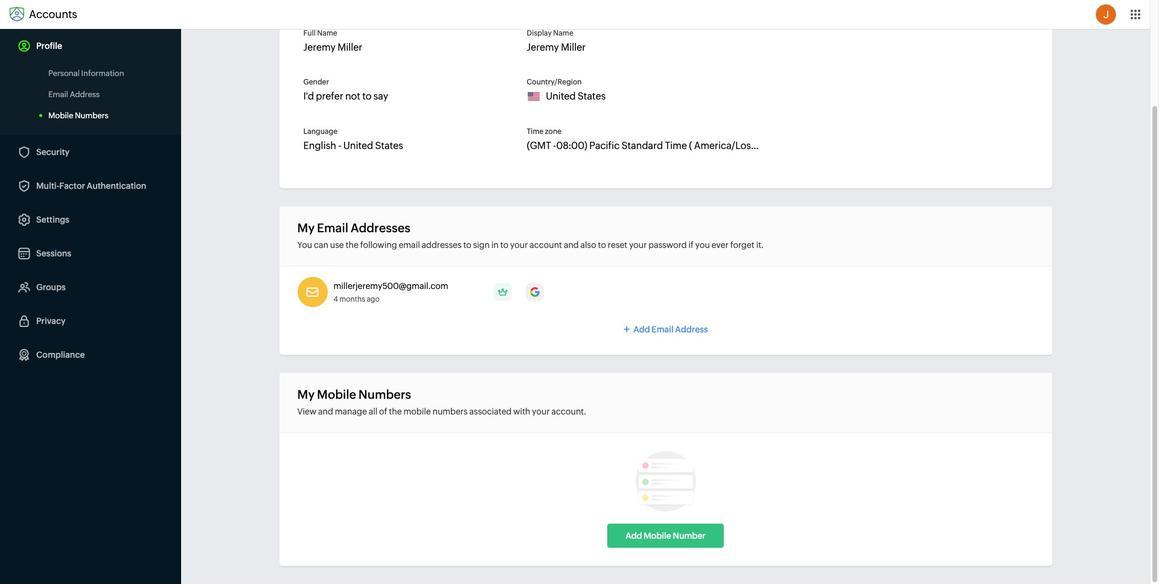 Task type: vqa. For each thing, say whether or not it's contained in the screenshot.
Enter Password password field
no



Task type: describe. For each thing, give the bounding box(es) containing it.
my email addresses you can use the following email addresses to sign in to your account and also to reset your password if you ever forget it.
[[298, 221, 764, 250]]

you
[[696, 240, 710, 250]]

1 vertical spatial address
[[676, 325, 709, 335]]

and inside my mobile numbers view and manage all of the mobile numbers associated with your account.
[[318, 407, 333, 417]]

factor
[[59, 181, 85, 191]]

add for add mobile number
[[626, 532, 643, 541]]

0 horizontal spatial email
[[48, 90, 68, 99]]

account
[[530, 240, 562, 250]]

mobile
[[404, 407, 431, 417]]

multi-factor authentication
[[36, 181, 146, 191]]

mobile for my
[[317, 388, 356, 402]]

settings
[[36, 215, 69, 225]]

security
[[36, 147, 70, 157]]

add email address
[[634, 325, 709, 335]]

millerjeremy500@gmail.com 4 months ago
[[334, 282, 449, 304]]

1 to from the left
[[464, 240, 472, 250]]

millerjeremy500@gmail.com
[[334, 282, 449, 291]]

you
[[298, 240, 312, 250]]

0 vertical spatial mobile
[[48, 111, 73, 120]]

forget
[[731, 240, 755, 250]]

my mobile numbers view and manage all of the mobile numbers associated with your account.
[[298, 388, 587, 417]]

information
[[81, 69, 124, 78]]

my for my email addresses
[[298, 221, 315, 235]]

if
[[689, 240, 694, 250]]

manage
[[335, 407, 367, 417]]

your inside my mobile numbers view and manage all of the mobile numbers associated with your account.
[[532, 407, 550, 417]]

in
[[492, 240, 499, 250]]

authentication
[[87, 181, 146, 191]]

add mobile number
[[626, 532, 706, 541]]

3 to from the left
[[598, 240, 607, 250]]

numbers
[[433, 407, 468, 417]]

of
[[379, 407, 388, 417]]

it.
[[757, 240, 764, 250]]

0 vertical spatial numbers
[[75, 111, 109, 120]]

view
[[298, 407, 317, 417]]

0 horizontal spatial your
[[511, 240, 528, 250]]

personal information
[[48, 69, 124, 78]]

all
[[369, 407, 378, 417]]

following
[[360, 240, 397, 250]]

with
[[514, 407, 531, 417]]



Task type: locate. For each thing, give the bounding box(es) containing it.
associated
[[470, 407, 512, 417]]

privacy
[[36, 317, 66, 326]]

2 my from the top
[[298, 388, 315, 402]]

2 horizontal spatial mobile
[[644, 532, 672, 541]]

your right with
[[532, 407, 550, 417]]

mobile left number
[[644, 532, 672, 541]]

to right the in
[[501, 240, 509, 250]]

2 vertical spatial email
[[652, 325, 674, 335]]

0 horizontal spatial the
[[346, 240, 359, 250]]

1 horizontal spatial address
[[676, 325, 709, 335]]

mobile
[[48, 111, 73, 120], [317, 388, 356, 402], [644, 532, 672, 541]]

0 vertical spatial and
[[564, 240, 579, 250]]

also
[[581, 240, 597, 250]]

numbers up of at left
[[359, 388, 411, 402]]

1 horizontal spatial your
[[532, 407, 550, 417]]

numbers inside my mobile numbers view and manage all of the mobile numbers associated with your account.
[[359, 388, 411, 402]]

groups
[[36, 283, 66, 292]]

the right of at left
[[389, 407, 402, 417]]

accounts
[[29, 8, 77, 21]]

1 vertical spatial numbers
[[359, 388, 411, 402]]

numbers
[[75, 111, 109, 120], [359, 388, 411, 402]]

multi-
[[36, 181, 59, 191]]

my inside my mobile numbers view and manage all of the mobile numbers associated with your account.
[[298, 388, 315, 402]]

mobile inside my mobile numbers view and manage all of the mobile numbers associated with your account.
[[317, 388, 356, 402]]

mobile down "email address"
[[48, 111, 73, 120]]

email
[[399, 240, 420, 250]]

the right use
[[346, 240, 359, 250]]

0 horizontal spatial numbers
[[75, 111, 109, 120]]

profile
[[36, 41, 62, 51]]

primary image
[[494, 283, 512, 301]]

2 vertical spatial mobile
[[644, 532, 672, 541]]

mobile for add
[[644, 532, 672, 541]]

number
[[673, 532, 706, 541]]

email for my
[[317, 221, 349, 235]]

1 horizontal spatial mobile
[[317, 388, 356, 402]]

my up view
[[298, 388, 315, 402]]

1 horizontal spatial numbers
[[359, 388, 411, 402]]

2 horizontal spatial to
[[598, 240, 607, 250]]

mobile up manage
[[317, 388, 356, 402]]

1 horizontal spatial to
[[501, 240, 509, 250]]

password
[[649, 240, 687, 250]]

to
[[464, 240, 472, 250], [501, 240, 509, 250], [598, 240, 607, 250]]

0 horizontal spatial mobile
[[48, 111, 73, 120]]

4
[[334, 295, 338, 304]]

your
[[511, 240, 528, 250], [630, 240, 647, 250], [532, 407, 550, 417]]

email
[[48, 90, 68, 99], [317, 221, 349, 235], [652, 325, 674, 335]]

email address
[[48, 90, 100, 99]]

2 horizontal spatial email
[[652, 325, 674, 335]]

can
[[314, 240, 329, 250]]

1 vertical spatial add
[[626, 532, 643, 541]]

to right the also
[[598, 240, 607, 250]]

reset
[[608, 240, 628, 250]]

2 horizontal spatial your
[[630, 240, 647, 250]]

add for add email address
[[634, 325, 650, 335]]

the inside my mobile numbers view and manage all of the mobile numbers associated with your account.
[[389, 407, 402, 417]]

my inside my email addresses you can use the following email addresses to sign in to your account and also to reset your password if you ever forget it.
[[298, 221, 315, 235]]

0 vertical spatial my
[[298, 221, 315, 235]]

1 vertical spatial and
[[318, 407, 333, 417]]

mobile numbers
[[48, 111, 109, 120]]

the inside my email addresses you can use the following email addresses to sign in to your account and also to reset your password if you ever forget it.
[[346, 240, 359, 250]]

1 vertical spatial my
[[298, 388, 315, 402]]

email inside my email addresses you can use the following email addresses to sign in to your account and also to reset your password if you ever forget it.
[[317, 221, 349, 235]]

address
[[70, 90, 100, 99], [676, 325, 709, 335]]

and
[[564, 240, 579, 250], [318, 407, 333, 417]]

0 horizontal spatial address
[[70, 90, 100, 99]]

my
[[298, 221, 315, 235], [298, 388, 315, 402]]

and right view
[[318, 407, 333, 417]]

0 vertical spatial email
[[48, 90, 68, 99]]

0 horizontal spatial to
[[464, 240, 472, 250]]

1 horizontal spatial and
[[564, 240, 579, 250]]

1 vertical spatial the
[[389, 407, 402, 417]]

your right the in
[[511, 240, 528, 250]]

ever
[[712, 240, 729, 250]]

2 to from the left
[[501, 240, 509, 250]]

personal
[[48, 69, 80, 78]]

add
[[634, 325, 650, 335], [626, 532, 643, 541]]

and left the also
[[564, 240, 579, 250]]

use
[[330, 240, 344, 250]]

sign
[[473, 240, 490, 250]]

add mobile number button
[[608, 524, 724, 549]]

1 vertical spatial mobile
[[317, 388, 356, 402]]

months
[[340, 295, 366, 304]]

numbers down "email address"
[[75, 111, 109, 120]]

sessions
[[36, 249, 71, 259]]

1 horizontal spatial the
[[389, 407, 402, 417]]

addresses
[[351, 221, 411, 235]]

your right reset
[[630, 240, 647, 250]]

1 horizontal spatial email
[[317, 221, 349, 235]]

and inside my email addresses you can use the following email addresses to sign in to your account and also to reset your password if you ever forget it.
[[564, 240, 579, 250]]

0 vertical spatial the
[[346, 240, 359, 250]]

the
[[346, 240, 359, 250], [389, 407, 402, 417]]

1 vertical spatial email
[[317, 221, 349, 235]]

my for my mobile numbers
[[298, 388, 315, 402]]

0 vertical spatial add
[[634, 325, 650, 335]]

account.
[[552, 407, 587, 417]]

ago
[[367, 295, 380, 304]]

email for add
[[652, 325, 674, 335]]

addresses
[[422, 240, 462, 250]]

mobile inside button
[[644, 532, 672, 541]]

add inside button
[[626, 532, 643, 541]]

compliance
[[36, 350, 85, 360]]

my up you
[[298, 221, 315, 235]]

0 horizontal spatial and
[[318, 407, 333, 417]]

1 my from the top
[[298, 221, 315, 235]]

0 vertical spatial address
[[70, 90, 100, 99]]

to left sign
[[464, 240, 472, 250]]



